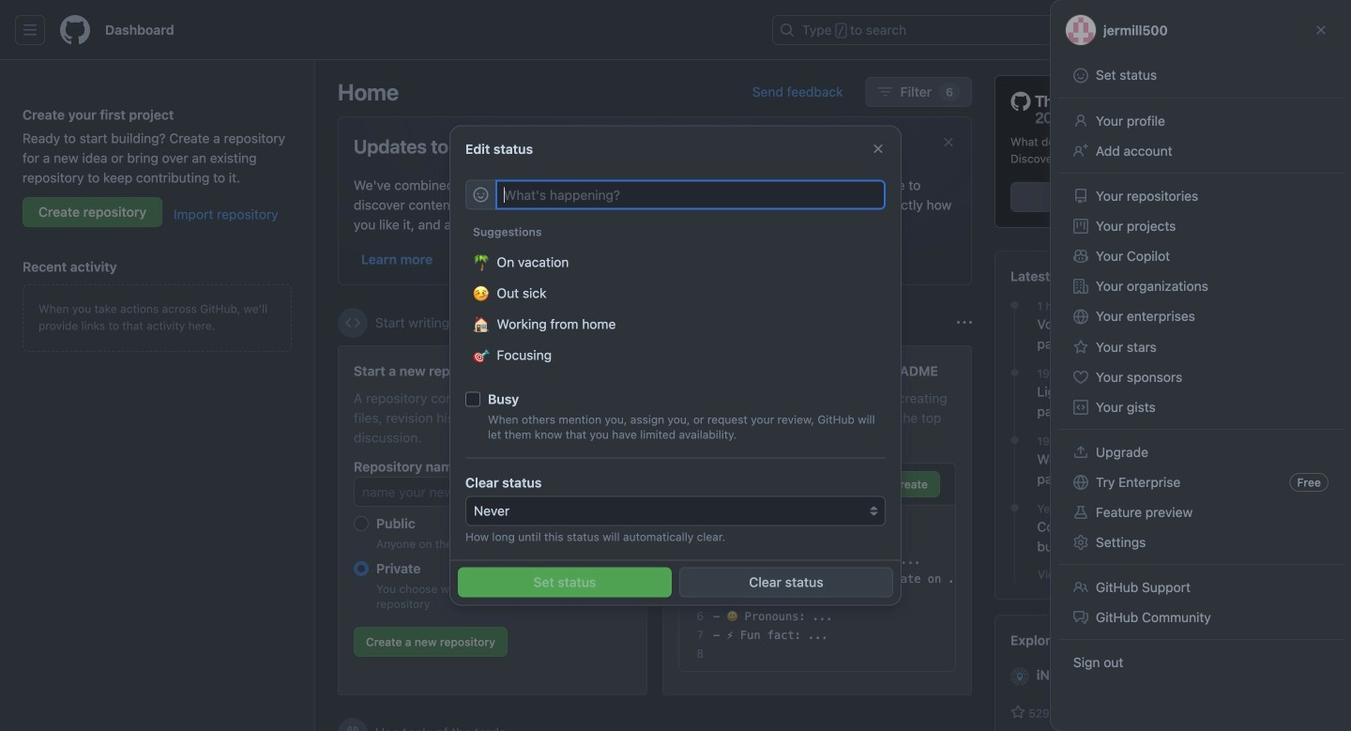 Task type: vqa. For each thing, say whether or not it's contained in the screenshot.
dot fill icon
yes



Task type: locate. For each thing, give the bounding box(es) containing it.
dot fill image
[[1008, 365, 1023, 380], [1008, 500, 1023, 515]]

dot fill image
[[1008, 298, 1023, 313], [1008, 433, 1023, 448]]

1 vertical spatial dot fill image
[[1008, 433, 1023, 448]]

plus image
[[1137, 23, 1152, 38]]

1 vertical spatial dot fill image
[[1008, 500, 1023, 515]]

2 dot fill image from the top
[[1008, 433, 1023, 448]]

1 dot fill image from the top
[[1008, 365, 1023, 380]]

triangle down image
[[1159, 23, 1174, 38]]

explore repositories navigation
[[995, 615, 1329, 731]]

0 vertical spatial dot fill image
[[1008, 298, 1023, 313]]

0 vertical spatial dot fill image
[[1008, 365, 1023, 380]]



Task type: describe. For each thing, give the bounding box(es) containing it.
explore element
[[995, 75, 1329, 731]]

2 dot fill image from the top
[[1008, 500, 1023, 515]]

star image
[[1011, 705, 1026, 720]]

1 dot fill image from the top
[[1008, 298, 1023, 313]]

account element
[[0, 60, 315, 731]]

homepage image
[[60, 15, 90, 45]]

command palette image
[[1079, 23, 1094, 38]]



